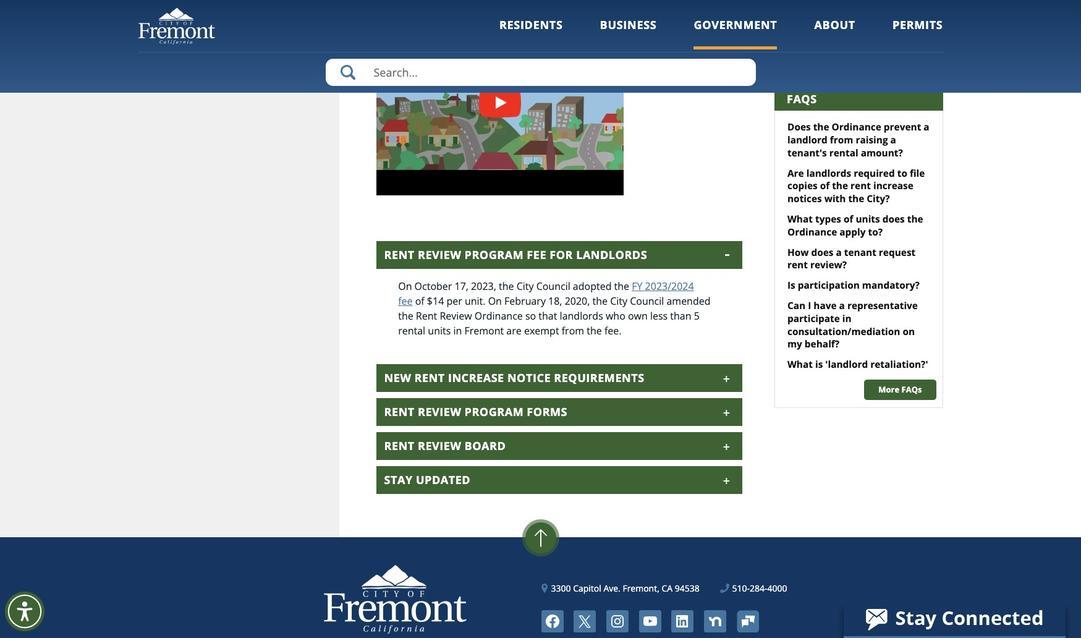Task type: describe. For each thing, give the bounding box(es) containing it.
does inside how does a tenant request rent review?
[[812, 246, 834, 259]]

rent review program fee for landlords
[[384, 247, 648, 262]]

to
[[898, 167, 908, 180]]

ordinance inside what types of units does the ordinance apply to?
[[788, 226, 837, 239]]

footer ig icon image
[[607, 610, 629, 633]]

landlords inside are landlords required to file copies of the rent increase notices with the city?
[[807, 167, 852, 180]]

issues
[[907, 59, 926, 68]]

government
[[694, 17, 778, 32]]

government link
[[694, 17, 778, 49]]

for
[[550, 247, 573, 262]]

4000
[[768, 583, 788, 594]]

email link
[[785, 2, 801, 11]]

more faqs
[[879, 384, 922, 395]]

october
[[415, 280, 452, 293]]

what types of units does the ordinance apply to?
[[788, 213, 924, 239]]

ave.
[[604, 583, 621, 594]]

fremont,
[[623, 583, 660, 594]]

rent for rent review program fee for landlords
[[384, 247, 415, 262]]

city?
[[867, 192, 890, 205]]

business
[[600, 17, 657, 32]]

fee.
[[605, 324, 622, 338]]

510-284-4000 link
[[721, 582, 788, 595]]

to?
[[869, 226, 883, 239]]

prevent
[[884, 121, 922, 134]]

how rent review works element
[[377, 10, 624, 195]]

ordinance inside of $14 per unit. on february 18, 2020, the city council amended the rent review ordinance so that landlords who own less than 5 rental units in fremont are exempt from the fee.
[[475, 309, 523, 323]]

are
[[507, 324, 522, 338]]

program for fee
[[465, 247, 524, 262]]

does
[[788, 121, 811, 134]]

less
[[650, 309, 668, 323]]

of inside are landlords required to file copies of the rent increase notices with the city?
[[820, 180, 830, 193]]

ordinance inside the does the ordinance prevent a landlord from raising a tenant's rental amount?
[[832, 121, 882, 134]]

raising
[[856, 134, 888, 147]]

2023/2024
[[645, 280, 694, 293]]

rent inside of $14 per unit. on february 18, 2020, the city council amended the rent review ordinance so that landlords who own less than 5 rental units in fremont are exempt from the fee.
[[416, 309, 437, 323]]

review for rent review board
[[418, 439, 462, 453]]

are
[[788, 167, 804, 180]]

3300
[[551, 583, 571, 594]]

tab list inside columnusercontrol4 main content
[[377, 241, 743, 494]]

the right with
[[849, 192, 865, 205]]

the left fee.
[[587, 324, 602, 338]]

copies
[[788, 180, 818, 193]]

does inside what types of units does the ordinance apply to?
[[883, 213, 905, 226]]

units inside of $14 per unit. on february 18, 2020, the city council amended the rent review ordinance so that landlords who own less than 5 rental units in fremont are exempt from the fee.
[[428, 324, 451, 338]]

rent inside are landlords required to file copies of the rent increase notices with the city?
[[851, 180, 871, 193]]

rent inside how does a tenant request rent review?
[[788, 259, 808, 272]]

landlords
[[576, 247, 648, 262]]

have
[[814, 299, 837, 312]]

0 horizontal spatial city
[[517, 280, 534, 293]]

17,
[[455, 280, 469, 293]]

landlords inside of $14 per unit. on february 18, 2020, the city council amended the rent review ordinance so that landlords who own less than 5 rental units in fremont are exempt from the fee.
[[560, 309, 603, 323]]

fy 2023/2024 fee link
[[398, 280, 694, 308]]

a right raising
[[891, 134, 897, 147]]

rent for rent review board
[[384, 439, 415, 453]]

retaliation?'
[[871, 358, 929, 371]]

on
[[903, 325, 915, 338]]

5
[[694, 309, 700, 323]]

fee
[[527, 247, 547, 262]]

than
[[671, 309, 692, 323]]

stay
[[384, 473, 413, 487]]

unit.
[[465, 294, 486, 308]]

the inside the does the ordinance prevent a landlord from raising a tenant's rental amount?
[[814, 121, 830, 134]]

updated
[[416, 473, 471, 487]]

the down adopted
[[593, 294, 608, 308]]

0 horizontal spatial council
[[537, 280, 571, 293]]

in inside can i have a representative participate in consultation/mediation on my behalf?
[[843, 312, 852, 325]]

and
[[856, 59, 867, 68]]

own
[[628, 309, 648, 323]]

links
[[826, 34, 861, 48]]

how does a tenant request rent review?
[[788, 246, 916, 272]]

the inside what types of units does the ordinance apply to?
[[908, 213, 924, 226]]

new
[[384, 370, 411, 385]]

3300 capitol ave. fremont, ca 94538
[[551, 583, 700, 594]]

representative
[[848, 299, 918, 312]]

94538
[[675, 583, 700, 594]]

'landlord
[[826, 358, 868, 371]]

on inside of $14 per unit. on february 18, 2020, the city council amended the rent review ordinance so that landlords who own less than 5 rental units in fremont are exempt from the fee.
[[488, 294, 502, 308]]

2023,
[[471, 280, 496, 293]]

what for what is 'landlord retaliation?'
[[788, 358, 813, 371]]

residents
[[500, 17, 563, 32]]

tenant's
[[788, 146, 827, 159]]

can
[[788, 299, 806, 312]]

participation
[[798, 279, 860, 292]]

fy
[[632, 280, 643, 293]]

types
[[816, 213, 842, 226]]

18,
[[549, 294, 562, 308]]

per
[[447, 294, 462, 308]]

the down fee
[[398, 309, 414, 323]]

can i have a representative participate in consultation/mediation on my behalf?
[[788, 299, 918, 351]]

columnusercontrol4 main content
[[377, 0, 755, 500]]

rent right new
[[415, 370, 445, 385]]

rent review board
[[384, 439, 506, 453]]

510-
[[732, 583, 750, 594]]

landlord-tenant rights and fair housing issues
[[785, 59, 926, 68]]

footer nd icon image
[[704, 610, 727, 633]]

requirements
[[554, 370, 645, 385]]

forms
[[527, 404, 568, 419]]

amount?
[[861, 146, 903, 159]]

is
[[788, 279, 796, 292]]

council inside of $14 per unit. on february 18, 2020, the city council amended the rent review ordinance so that landlords who own less than 5 rental units in fremont are exempt from the fee.
[[630, 294, 664, 308]]

capitol
[[573, 583, 602, 594]]



Task type: vqa. For each thing, say whether or not it's contained in the screenshot.
top from
yes



Task type: locate. For each thing, give the bounding box(es) containing it.
2 program from the top
[[465, 404, 524, 419]]

fee
[[398, 294, 413, 308]]

rent
[[851, 180, 871, 193], [788, 259, 808, 272]]

the right 2023,
[[499, 280, 514, 293]]

february
[[505, 294, 546, 308]]

mandatory?
[[863, 279, 920, 292]]

quick
[[784, 34, 822, 48]]

ordinance up fremont on the bottom left of the page
[[475, 309, 523, 323]]

units down '$14'
[[428, 324, 451, 338]]

0 horizontal spatial rental
[[398, 324, 426, 338]]

does right how
[[812, 246, 834, 259]]

of inside of $14 per unit. on february 18, 2020, the city council amended the rent review ordinance so that landlords who own less than 5 rental units in fremont are exempt from the fee.
[[415, 294, 425, 308]]

rent up october
[[384, 247, 415, 262]]

tenant
[[845, 246, 877, 259]]

in left fremont on the bottom left of the page
[[454, 324, 462, 338]]

housing
[[881, 59, 906, 68]]

stay connected image
[[844, 602, 1065, 636]]

about
[[815, 17, 856, 32]]

1 vertical spatial council
[[630, 294, 664, 308]]

rent
[[384, 247, 415, 262], [416, 309, 437, 323], [415, 370, 445, 385], [384, 404, 415, 419], [384, 439, 415, 453]]

is
[[816, 358, 823, 371]]

the up types
[[832, 180, 848, 193]]

ordinance up how
[[788, 226, 837, 239]]

$14
[[427, 294, 444, 308]]

of right the copies
[[820, 180, 830, 193]]

2020,
[[565, 294, 590, 308]]

510-284-4000
[[732, 583, 788, 594]]

footer fb icon image
[[542, 610, 564, 633]]

consultation/mediation
[[788, 325, 901, 338]]

quick links
[[784, 34, 861, 48]]

a
[[924, 121, 930, 134], [891, 134, 897, 147], [836, 246, 842, 259], [840, 299, 845, 312]]

business link
[[600, 17, 657, 49]]

0 vertical spatial does
[[883, 213, 905, 226]]

0 horizontal spatial units
[[428, 324, 451, 338]]

new rent increase notice requirements
[[384, 370, 645, 385]]

1 horizontal spatial council
[[630, 294, 664, 308]]

in right have
[[843, 312, 852, 325]]

city
[[517, 280, 534, 293], [610, 294, 628, 308]]

program for forms
[[465, 404, 524, 419]]

ca
[[662, 583, 673, 594]]

residents link
[[500, 17, 563, 49]]

of inside what types of units does the ordinance apply to?
[[844, 213, 854, 226]]

review down per
[[440, 309, 472, 323]]

footer my icon image
[[737, 611, 759, 633]]

0 vertical spatial ordinance
[[832, 121, 882, 134]]

0 vertical spatial what
[[788, 213, 813, 226]]

1 program from the top
[[465, 247, 524, 262]]

a inside how does a tenant request rent review?
[[836, 246, 842, 259]]

program up board at bottom
[[465, 404, 524, 419]]

is participation mandatory?
[[788, 279, 920, 292]]

1 vertical spatial faqs
[[902, 384, 922, 395]]

footer yt icon image
[[639, 610, 661, 633]]

notice
[[508, 370, 551, 385]]

1 horizontal spatial landlords
[[807, 167, 852, 180]]

0 vertical spatial council
[[537, 280, 571, 293]]

0 vertical spatial faqs
[[787, 91, 817, 106]]

rent down '$14'
[[416, 309, 437, 323]]

units inside what types of units does the ordinance apply to?
[[856, 213, 880, 226]]

1 what from the top
[[788, 213, 813, 226]]

0 horizontal spatial landlords
[[560, 309, 603, 323]]

review?
[[811, 259, 847, 272]]

1 horizontal spatial city
[[610, 294, 628, 308]]

2 vertical spatial ordinance
[[475, 309, 523, 323]]

0 horizontal spatial does
[[812, 246, 834, 259]]

about link
[[815, 17, 856, 49]]

the left fy at the top of page
[[614, 280, 630, 293]]

1 vertical spatial what
[[788, 358, 813, 371]]

rights
[[836, 59, 854, 68]]

increase
[[874, 180, 914, 193]]

1 horizontal spatial faqs
[[902, 384, 922, 395]]

increase
[[448, 370, 504, 385]]

landlords down 2020,
[[560, 309, 603, 323]]

1 vertical spatial program
[[465, 404, 524, 419]]

of
[[820, 180, 830, 193], [844, 213, 854, 226], [415, 294, 425, 308]]

landlord
[[788, 134, 828, 147]]

tenant
[[814, 59, 834, 68]]

who
[[606, 309, 626, 323]]

what is 'landlord retaliation?'
[[788, 358, 929, 371]]

adopted
[[573, 280, 612, 293]]

faqs
[[787, 91, 817, 106], [902, 384, 922, 395]]

0 vertical spatial city
[[517, 280, 534, 293]]

1 horizontal spatial of
[[820, 180, 830, 193]]

file
[[910, 167, 925, 180]]

the right does
[[814, 121, 830, 134]]

2 vertical spatial of
[[415, 294, 425, 308]]

rent up stay
[[384, 439, 415, 453]]

1 vertical spatial city
[[610, 294, 628, 308]]

1 horizontal spatial rent
[[851, 180, 871, 193]]

the
[[814, 121, 830, 134], [832, 180, 848, 193], [849, 192, 865, 205], [908, 213, 924, 226], [499, 280, 514, 293], [614, 280, 630, 293], [593, 294, 608, 308], [398, 309, 414, 323], [587, 324, 602, 338]]

what for what types of units does the ordinance apply to?
[[788, 213, 813, 226]]

0 vertical spatial units
[[856, 213, 880, 226]]

284-
[[750, 583, 768, 594]]

that
[[539, 309, 557, 323]]

program up 2023,
[[465, 247, 524, 262]]

1 horizontal spatial from
[[830, 134, 854, 147]]

0 horizontal spatial of
[[415, 294, 425, 308]]

1 horizontal spatial units
[[856, 213, 880, 226]]

rental up are landlords required to file copies of the rent increase notices with the city?
[[830, 146, 859, 159]]

Search text field
[[326, 59, 756, 86]]

city inside of $14 per unit. on february 18, 2020, the city council amended the rent review ordinance so that landlords who own less than 5 rental units in fremont are exempt from the fee.
[[610, 294, 628, 308]]

are landlords required to file copies of the rent increase notices with the city?
[[788, 167, 925, 205]]

rental inside the does the ordinance prevent a landlord from raising a tenant's rental amount?
[[830, 146, 859, 159]]

1 vertical spatial of
[[844, 213, 854, 226]]

units down city?
[[856, 213, 880, 226]]

0 horizontal spatial in
[[454, 324, 462, 338]]

from inside of $14 per unit. on february 18, 2020, the city council amended the rent review ordinance so that landlords who own less than 5 rental units in fremont are exempt from the fee.
[[562, 324, 584, 338]]

1 horizontal spatial on
[[488, 294, 502, 308]]

1 vertical spatial on
[[488, 294, 502, 308]]

1 vertical spatial rent
[[788, 259, 808, 272]]

council up 18,
[[537, 280, 571, 293]]

exempt
[[524, 324, 559, 338]]

0 horizontal spatial from
[[562, 324, 584, 338]]

council up own on the right of the page
[[630, 294, 664, 308]]

rental down fee
[[398, 324, 426, 338]]

on october 17, 2023, the city council adopted the
[[398, 280, 632, 293]]

1 vertical spatial units
[[428, 324, 451, 338]]

from inside the does the ordinance prevent a landlord from raising a tenant's rental amount?
[[830, 134, 854, 147]]

city up 'february'
[[517, 280, 534, 293]]

from down 2020,
[[562, 324, 584, 338]]

review up rent review board
[[418, 404, 462, 419]]

landlord-
[[785, 59, 814, 68]]

rent for rent review program forms
[[384, 404, 415, 419]]

rent down new
[[384, 404, 415, 419]]

does down city?
[[883, 213, 905, 226]]

0 vertical spatial rent
[[851, 180, 871, 193]]

review up october
[[418, 247, 462, 262]]

faqs right more on the right of the page
[[902, 384, 922, 395]]

0 vertical spatial rental
[[830, 146, 859, 159]]

participate
[[788, 312, 840, 325]]

on up fee
[[398, 280, 412, 293]]

0 vertical spatial on
[[398, 280, 412, 293]]

0 vertical spatial from
[[830, 134, 854, 147]]

with
[[825, 192, 846, 205]]

does the ordinance prevent a landlord from raising a tenant's rental amount?
[[788, 121, 930, 159]]

1 vertical spatial from
[[562, 324, 584, 338]]

what inside what types of units does the ordinance apply to?
[[788, 213, 813, 226]]

a right prevent
[[924, 121, 930, 134]]

1 vertical spatial does
[[812, 246, 834, 259]]

what down the notices at the right top
[[788, 213, 813, 226]]

0 vertical spatial landlords
[[807, 167, 852, 180]]

3300 capitol ave. fremont, ca 94538 link
[[542, 582, 700, 595]]

does
[[883, 213, 905, 226], [812, 246, 834, 259]]

1 horizontal spatial in
[[843, 312, 852, 325]]

of $14 per unit. on february 18, 2020, the city council amended the rent review ordinance so that landlords who own less than 5 rental units in fremont are exempt from the fee.
[[398, 294, 711, 338]]

in
[[843, 312, 852, 325], [454, 324, 462, 338]]

a right have
[[840, 299, 845, 312]]

review inside of $14 per unit. on february 18, 2020, the city council amended the rent review ordinance so that landlords who own less than 5 rental units in fremont are exempt from the fee.
[[440, 309, 472, 323]]

tab list
[[377, 241, 743, 494]]

2 horizontal spatial of
[[844, 213, 854, 226]]

from left raising
[[830, 134, 854, 147]]

a left tenant
[[836, 246, 842, 259]]

2 what from the top
[[788, 358, 813, 371]]

1 horizontal spatial does
[[883, 213, 905, 226]]

fremont
[[465, 324, 504, 338]]

on down 2023,
[[488, 294, 502, 308]]

0 vertical spatial of
[[820, 180, 830, 193]]

email
[[785, 2, 801, 11]]

on
[[398, 280, 412, 293], [488, 294, 502, 308]]

more
[[879, 384, 900, 395]]

footer li icon image
[[672, 610, 694, 633]]

tab list containing rent review program fee for landlords
[[377, 241, 743, 494]]

1 horizontal spatial rental
[[830, 146, 859, 159]]

landlords up with
[[807, 167, 852, 180]]

rent up is
[[788, 259, 808, 272]]

footer tw icon image
[[574, 610, 596, 633]]

behalf?
[[805, 338, 840, 351]]

0 horizontal spatial rent
[[788, 259, 808, 272]]

review for rent review program forms
[[418, 404, 462, 419]]

1 vertical spatial landlords
[[560, 309, 603, 323]]

1 vertical spatial rental
[[398, 324, 426, 338]]

review up the updated
[[418, 439, 462, 453]]

my
[[788, 338, 803, 351]]

of right types
[[844, 213, 854, 226]]

review
[[418, 247, 462, 262], [440, 309, 472, 323], [418, 404, 462, 419], [418, 439, 462, 453]]

in inside of $14 per unit. on february 18, 2020, the city council amended the rent review ordinance so that landlords who own less than 5 rental units in fremont are exempt from the fee.
[[454, 324, 462, 338]]

the up request
[[908, 213, 924, 226]]

rent review program forms
[[384, 404, 568, 419]]

of right fee
[[415, 294, 425, 308]]

a inside can i have a representative participate in consultation/mediation on my behalf?
[[840, 299, 845, 312]]

what left 'is'
[[788, 358, 813, 371]]

review for rent review program fee for landlords
[[418, 247, 462, 262]]

1 vertical spatial ordinance
[[788, 226, 837, 239]]

rent right with
[[851, 180, 871, 193]]

0 horizontal spatial faqs
[[787, 91, 817, 106]]

apply
[[840, 226, 866, 239]]

landlords
[[807, 167, 852, 180], [560, 309, 603, 323]]

faqs up does
[[787, 91, 817, 106]]

rental inside of $14 per unit. on february 18, 2020, the city council amended the rent review ordinance so that landlords who own less than 5 rental units in fremont are exempt from the fee.
[[398, 324, 426, 338]]

request
[[879, 246, 916, 259]]

permits link
[[893, 17, 943, 49]]

permits
[[893, 17, 943, 32]]

ordinance up amount?
[[832, 121, 882, 134]]

council
[[537, 280, 571, 293], [630, 294, 664, 308]]

0 vertical spatial program
[[465, 247, 524, 262]]

city up who
[[610, 294, 628, 308]]

0 horizontal spatial on
[[398, 280, 412, 293]]

notices
[[788, 192, 822, 205]]



